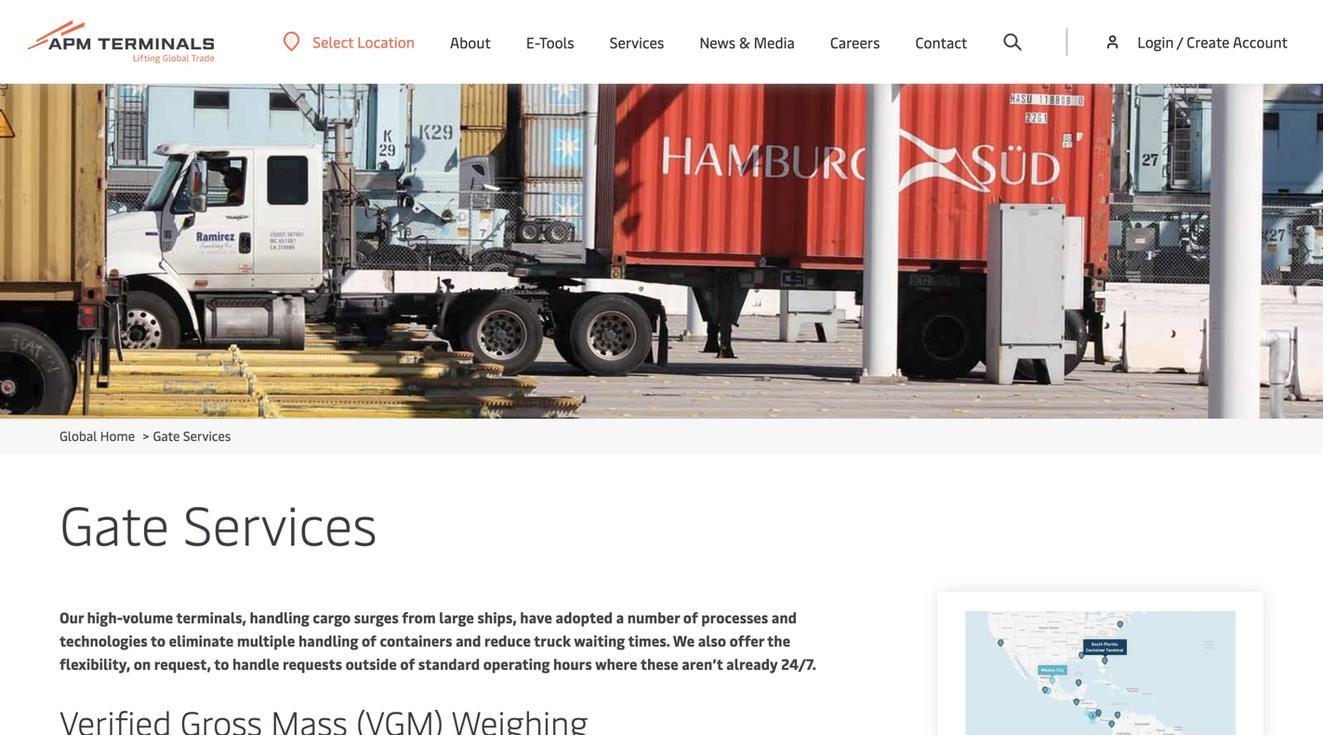 Task type: vqa. For each thing, say whether or not it's contained in the screenshot.
operating
yes



Task type: describe. For each thing, give the bounding box(es) containing it.
find services offered by apm terminals globally image
[[966, 611, 1237, 735]]

gate services
[[60, 486, 378, 559]]

global
[[60, 427, 97, 444]]

1 vertical spatial of
[[362, 630, 377, 650]]

e-tools
[[526, 32, 575, 52]]

truck
[[534, 630, 571, 650]]

login / create account
[[1138, 32, 1289, 52]]

times.
[[628, 630, 670, 650]]

select location button
[[283, 31, 415, 52]]

technologies
[[60, 630, 148, 650]]

about
[[450, 32, 491, 52]]

on
[[134, 654, 151, 674]]

>
[[143, 427, 149, 444]]

account
[[1234, 32, 1289, 52]]

0 vertical spatial gate
[[153, 427, 180, 444]]

number
[[628, 607, 680, 627]]

our high-volume terminals, handling cargo surges from large ships, have adopted a number of processes and technologies to eliminate multiple handling of containers and reduce truck waiting times. we also offer the flexibility, on request, to handle requests outside of standard operating hours where these aren't already 24/7.
[[60, 607, 817, 674]]

flexibility,
[[60, 654, 130, 674]]

standard
[[419, 654, 480, 674]]

global home > gate services
[[60, 427, 231, 444]]

hours
[[554, 654, 592, 674]]

offer
[[730, 630, 765, 650]]

1 vertical spatial gate
[[60, 486, 169, 559]]

about button
[[450, 0, 491, 84]]

1 horizontal spatial to
[[214, 654, 229, 674]]

handle
[[233, 654, 279, 674]]

also
[[698, 630, 727, 650]]

a
[[616, 607, 624, 627]]

careers button
[[831, 0, 881, 84]]

0 vertical spatial and
[[772, 607, 797, 627]]

tools
[[540, 32, 575, 52]]

e-tools button
[[526, 0, 575, 84]]

outside
[[346, 654, 397, 674]]

high-
[[87, 607, 123, 627]]

e-
[[526, 32, 540, 52]]

create
[[1187, 32, 1231, 52]]

requests
[[283, 654, 342, 674]]

multiple
[[237, 630, 295, 650]]

the
[[768, 630, 791, 650]]

2 vertical spatial services
[[183, 486, 378, 559]]

select
[[313, 32, 354, 52]]

operating
[[484, 654, 550, 674]]

24/7.
[[782, 654, 817, 674]]

processes
[[702, 607, 769, 627]]

/
[[1178, 32, 1184, 52]]

volume
[[123, 607, 173, 627]]

1 vertical spatial handling
[[299, 630, 359, 650]]



Task type: locate. For each thing, give the bounding box(es) containing it.
select location
[[313, 32, 415, 52]]

login
[[1138, 32, 1175, 52]]

waiting
[[574, 630, 625, 650]]

aren't
[[682, 654, 723, 674]]

0 vertical spatial of
[[684, 607, 698, 627]]

of
[[684, 607, 698, 627], [362, 630, 377, 650], [400, 654, 415, 674]]

news & media button
[[700, 0, 795, 84]]

from
[[402, 607, 436, 627]]

location
[[357, 32, 415, 52]]

1 vertical spatial to
[[214, 654, 229, 674]]

cargo
[[313, 607, 351, 627]]

large
[[439, 607, 474, 627]]

terminals,
[[176, 607, 246, 627]]

of up outside at the left bottom
[[362, 630, 377, 650]]

&
[[740, 32, 751, 52]]

where
[[596, 654, 638, 674]]

already
[[727, 654, 778, 674]]

careers
[[831, 32, 881, 52]]

news
[[700, 32, 736, 52]]

0 vertical spatial to
[[151, 630, 166, 650]]

1 vertical spatial and
[[456, 630, 481, 650]]

and up the
[[772, 607, 797, 627]]

eliminate
[[169, 630, 234, 650]]

0 horizontal spatial of
[[362, 630, 377, 650]]

of down containers
[[400, 654, 415, 674]]

and down large
[[456, 630, 481, 650]]

of up the we at the bottom right
[[684, 607, 698, 627]]

these
[[641, 654, 679, 674]]

have
[[520, 607, 553, 627]]

and
[[772, 607, 797, 627], [456, 630, 481, 650]]

2 vertical spatial of
[[400, 654, 415, 674]]

to down volume
[[151, 630, 166, 650]]

0 vertical spatial services
[[610, 32, 665, 52]]

1 horizontal spatial and
[[772, 607, 797, 627]]

we
[[673, 630, 695, 650]]

2 horizontal spatial of
[[684, 607, 698, 627]]

trucks loading at apm terminals by pre-appointment system image
[[0, 84, 1324, 419]]

reduce
[[485, 630, 531, 650]]

news & media
[[700, 32, 795, 52]]

1 vertical spatial services
[[183, 427, 231, 444]]

0 vertical spatial handling
[[250, 607, 310, 627]]

global home link
[[60, 427, 135, 444]]

our
[[60, 607, 84, 627]]

ships,
[[478, 607, 517, 627]]

adopted
[[556, 607, 613, 627]]

request,
[[154, 654, 211, 674]]

gate right >
[[153, 427, 180, 444]]

handling down cargo
[[299, 630, 359, 650]]

to down eliminate
[[214, 654, 229, 674]]

contact
[[916, 32, 968, 52]]

home
[[100, 427, 135, 444]]

to
[[151, 630, 166, 650], [214, 654, 229, 674]]

handling
[[250, 607, 310, 627], [299, 630, 359, 650]]

containers
[[380, 630, 453, 650]]

services button
[[610, 0, 665, 84]]

contact button
[[916, 0, 968, 84]]

0 horizontal spatial and
[[456, 630, 481, 650]]

gate
[[153, 427, 180, 444], [60, 486, 169, 559]]

login / create account link
[[1104, 0, 1289, 84]]

surges
[[354, 607, 399, 627]]

gate down home
[[60, 486, 169, 559]]

handling up multiple
[[250, 607, 310, 627]]

1 horizontal spatial of
[[400, 654, 415, 674]]

services
[[610, 32, 665, 52], [183, 427, 231, 444], [183, 486, 378, 559]]

0 horizontal spatial to
[[151, 630, 166, 650]]

media
[[754, 32, 795, 52]]



